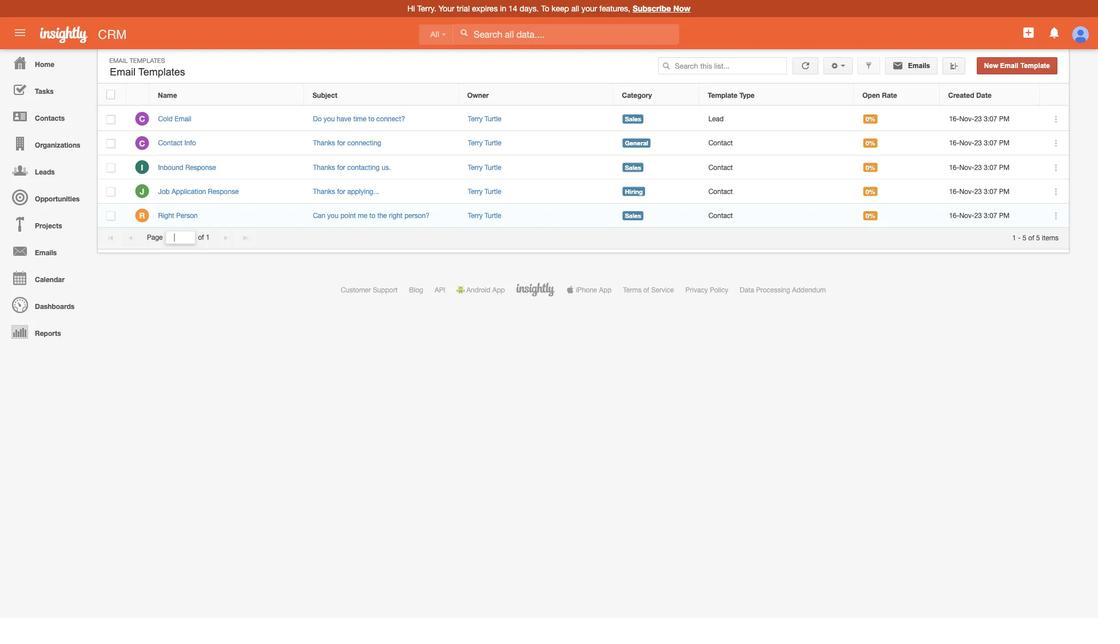 Task type: locate. For each thing, give the bounding box(es) containing it.
hi terry. your trial expires in 14 days. to keep all your features, subscribe now
[[408, 4, 691, 13]]

0% cell
[[855, 107, 941, 131], [855, 131, 941, 155], [855, 155, 941, 179], [855, 179, 941, 204], [855, 204, 941, 228]]

c link for cold email
[[135, 112, 149, 126]]

sales cell for r
[[614, 204, 700, 228]]

0% for me
[[866, 212, 876, 219]]

for left contacting
[[337, 163, 346, 171]]

1 vertical spatial thanks
[[313, 163, 335, 171]]

1 vertical spatial c link
[[135, 136, 149, 150]]

16-nov-23 3:07 pm inside i row
[[950, 163, 1010, 171]]

4 terry from the top
[[468, 187, 483, 195]]

5 0% cell from the top
[[855, 204, 941, 228]]

1
[[206, 233, 210, 241], [1013, 233, 1017, 241]]

sales up hiring
[[625, 164, 642, 171]]

0 vertical spatial c link
[[135, 112, 149, 126]]

r link
[[135, 209, 149, 222]]

1 vertical spatial template
[[708, 91, 738, 99]]

1 vertical spatial to
[[370, 211, 376, 219]]

0 vertical spatial template
[[1021, 62, 1051, 70]]

terry turtle for us.
[[468, 163, 502, 171]]

for inside i row
[[337, 163, 346, 171]]

1 app from the left
[[493, 286, 505, 294]]

thanks for connecting
[[313, 139, 382, 147]]

cold email
[[158, 115, 191, 123]]

terry for can you point me to the right person?
[[468, 211, 483, 219]]

0 horizontal spatial 1
[[206, 233, 210, 241]]

23 inside r row
[[975, 211, 983, 219]]

emails
[[907, 62, 931, 70], [35, 248, 57, 256]]

1 16-nov-23 3:07 pm cell from the top
[[941, 107, 1041, 131]]

1 vertical spatial response
[[208, 187, 239, 195]]

1 terry from the top
[[468, 115, 483, 123]]

template down notifications icon
[[1021, 62, 1051, 70]]

0%
[[866, 115, 876, 123], [866, 139, 876, 147], [866, 164, 876, 171], [866, 188, 876, 195], [866, 212, 876, 219]]

pm for us.
[[1000, 163, 1010, 171]]

calendar
[[35, 275, 65, 283]]

4 terry turtle link from the top
[[468, 187, 502, 195]]

0 horizontal spatial emails link
[[3, 238, 92, 264]]

3:07
[[985, 115, 998, 123], [985, 139, 998, 147], [985, 163, 998, 171], [985, 187, 998, 195], [985, 211, 998, 219]]

1 vertical spatial you
[[328, 211, 339, 219]]

app right iphone
[[599, 286, 612, 294]]

white image
[[460, 29, 468, 37]]

16-nov-23 3:07 pm for us.
[[950, 163, 1010, 171]]

4 16-nov-23 3:07 pm from the top
[[950, 187, 1010, 195]]

c for cold email
[[139, 114, 145, 124]]

0 vertical spatial you
[[324, 115, 335, 123]]

1 field
[[166, 231, 195, 244]]

2 terry turtle from the top
[[468, 139, 502, 147]]

pm inside r row
[[1000, 211, 1010, 219]]

3 16-nov-23 3:07 pm cell from the top
[[941, 155, 1041, 179]]

1 horizontal spatial 5
[[1037, 233, 1041, 241]]

hiring
[[625, 188, 643, 195]]

contact for r
[[709, 211, 733, 219]]

0 vertical spatial sales cell
[[614, 107, 700, 131]]

me
[[358, 211, 368, 219]]

sales cell down general
[[614, 155, 700, 179]]

2 contact cell from the top
[[700, 155, 855, 179]]

16-nov-23 3:07 pm cell for us.
[[941, 155, 1041, 179]]

sales for i
[[625, 164, 642, 171]]

emails link down projects
[[3, 238, 92, 264]]

of
[[198, 233, 204, 241], [1029, 233, 1035, 241], [644, 286, 650, 294]]

1 contact cell from the top
[[700, 131, 855, 155]]

sales down category at the right of the page
[[625, 115, 642, 123]]

for for i
[[337, 163, 346, 171]]

thanks up can
[[313, 187, 335, 195]]

job application response link
[[158, 187, 245, 195]]

1 sales cell from the top
[[614, 107, 700, 131]]

5 nov- from the top
[[960, 211, 975, 219]]

3:07 for me
[[985, 211, 998, 219]]

3 thanks from the top
[[313, 187, 335, 195]]

16-nov-23 3:07 pm cell
[[941, 107, 1041, 131], [941, 131, 1041, 155], [941, 155, 1041, 179], [941, 179, 1041, 204], [941, 204, 1041, 228]]

data processing addendum link
[[740, 286, 827, 294]]

thanks inside 'c' 'row'
[[313, 139, 335, 147]]

23
[[975, 115, 983, 123], [975, 139, 983, 147], [975, 163, 983, 171], [975, 187, 983, 195], [975, 211, 983, 219]]

0 vertical spatial to
[[369, 115, 375, 123]]

3 sales cell from the top
[[614, 204, 700, 228]]

created date
[[949, 91, 992, 99]]

nov- for time
[[960, 115, 975, 123]]

2 thanks from the top
[[313, 163, 335, 171]]

for inside 'c' 'row'
[[337, 139, 346, 147]]

pm inside i row
[[1000, 163, 1010, 171]]

expires
[[472, 4, 498, 13]]

2 sales from the top
[[625, 164, 642, 171]]

new email template
[[985, 62, 1051, 70]]

c row up i row
[[98, 107, 1070, 131]]

terry turtle
[[468, 115, 502, 123], [468, 139, 502, 147], [468, 163, 502, 171], [468, 187, 502, 195], [468, 211, 502, 219]]

sales cell down category at the right of the page
[[614, 107, 700, 131]]

terry turtle link inside i row
[[468, 163, 502, 171]]

leads
[[35, 168, 55, 176]]

connect?
[[377, 115, 405, 123]]

3 0% cell from the top
[[855, 155, 941, 179]]

terry turtle for me
[[468, 211, 502, 219]]

2 vertical spatial for
[[337, 187, 346, 195]]

iphone app link
[[567, 286, 612, 294]]

1 vertical spatial templates
[[138, 66, 185, 78]]

turtle inside r row
[[485, 211, 502, 219]]

3 pm from the top
[[1000, 163, 1010, 171]]

4 terry turtle from the top
[[468, 187, 502, 195]]

Search all data.... text field
[[454, 24, 680, 45]]

16- inside i row
[[950, 163, 960, 171]]

for left applying... at top
[[337, 187, 346, 195]]

contact inside r row
[[709, 211, 733, 219]]

general cell
[[614, 131, 700, 155]]

r
[[139, 211, 145, 220]]

contact for j
[[709, 187, 733, 195]]

connecting
[[348, 139, 382, 147]]

2 terry from the top
[[468, 139, 483, 147]]

3 terry turtle link from the top
[[468, 163, 502, 171]]

2 c link from the top
[[135, 136, 149, 150]]

to right me on the top left
[[370, 211, 376, 219]]

1 sales from the top
[[625, 115, 642, 123]]

5 16- from the top
[[950, 211, 960, 219]]

16- inside j row
[[950, 187, 960, 195]]

3 terry turtle from the top
[[468, 163, 502, 171]]

16-
[[950, 115, 960, 123], [950, 139, 960, 147], [950, 163, 960, 171], [950, 187, 960, 195], [950, 211, 960, 219]]

terry turtle link inside r row
[[468, 211, 502, 219]]

5 terry turtle from the top
[[468, 211, 502, 219]]

3 for from the top
[[337, 187, 346, 195]]

0% inside i row
[[866, 164, 876, 171]]

5 pm from the top
[[1000, 211, 1010, 219]]

privacy policy
[[686, 286, 729, 294]]

1 thanks from the top
[[313, 139, 335, 147]]

2 5 from the left
[[1037, 233, 1041, 241]]

cell
[[98, 204, 126, 228]]

2 sales cell from the top
[[614, 155, 700, 179]]

2 3:07 from the top
[[985, 139, 998, 147]]

terry inside j row
[[468, 187, 483, 195]]

for for j
[[337, 187, 346, 195]]

1 horizontal spatial app
[[599, 286, 612, 294]]

2 vertical spatial sales
[[625, 212, 642, 219]]

c link left "cold"
[[135, 112, 149, 126]]

email templates button
[[107, 64, 188, 81]]

terry turtle inside r row
[[468, 211, 502, 219]]

row group
[[98, 107, 1070, 228]]

4 turtle from the top
[[485, 187, 502, 195]]

app for iphone app
[[599, 286, 612, 294]]

1 vertical spatial for
[[337, 163, 346, 171]]

2 16-nov-23 3:07 pm cell from the top
[[941, 131, 1041, 155]]

1 vertical spatial sales cell
[[614, 155, 700, 179]]

1 pm from the top
[[1000, 115, 1010, 123]]

3 contact cell from the top
[[700, 179, 855, 204]]

0 horizontal spatial app
[[493, 286, 505, 294]]

navigation containing home
[[0, 49, 92, 345]]

0 vertical spatial thanks
[[313, 139, 335, 147]]

of right -
[[1029, 233, 1035, 241]]

0 vertical spatial sales
[[625, 115, 642, 123]]

sales for c
[[625, 115, 642, 123]]

2 c from the top
[[139, 138, 145, 148]]

customer support link
[[341, 286, 398, 294]]

16-nov-23 3:07 pm
[[950, 115, 1010, 123], [950, 139, 1010, 147], [950, 163, 1010, 171], [950, 187, 1010, 195], [950, 211, 1010, 219]]

0% for time
[[866, 115, 876, 123]]

template inside row
[[708, 91, 738, 99]]

new email template link
[[977, 57, 1058, 74]]

of right 1 field
[[198, 233, 204, 241]]

c row
[[98, 107, 1070, 131], [98, 131, 1070, 155]]

2 vertical spatial sales cell
[[614, 204, 700, 228]]

2 23 from the top
[[975, 139, 983, 147]]

time
[[353, 115, 367, 123]]

0 horizontal spatial 5
[[1023, 233, 1027, 241]]

crm
[[98, 27, 127, 41]]

1 horizontal spatial template
[[1021, 62, 1051, 70]]

None checkbox
[[106, 90, 115, 99], [107, 139, 115, 148], [107, 212, 115, 221], [106, 90, 115, 99], [107, 139, 115, 148], [107, 212, 115, 221]]

addendum
[[793, 286, 827, 294]]

thanks inside i row
[[313, 163, 335, 171]]

job application response
[[158, 187, 239, 195]]

0% for us.
[[866, 164, 876, 171]]

terry inside r row
[[468, 211, 483, 219]]

of right "terms"
[[644, 286, 650, 294]]

type
[[740, 91, 755, 99]]

23 inside i row
[[975, 163, 983, 171]]

of 1
[[198, 233, 210, 241]]

template left type
[[708, 91, 738, 99]]

1 for from the top
[[337, 139, 346, 147]]

14
[[509, 4, 518, 13]]

0 horizontal spatial emails
[[35, 248, 57, 256]]

show list view filters image
[[865, 62, 873, 70]]

2 16- from the top
[[950, 139, 960, 147]]

5 3:07 from the top
[[985, 211, 998, 219]]

response inside i row
[[185, 163, 216, 171]]

to inside r row
[[370, 211, 376, 219]]

1 vertical spatial emails link
[[3, 238, 92, 264]]

1 0% cell from the top
[[855, 107, 941, 131]]

5 23 from the top
[[975, 211, 983, 219]]

nov- inside r row
[[960, 211, 975, 219]]

nov- for me
[[960, 211, 975, 219]]

4 0% from the top
[[866, 188, 876, 195]]

0% cell for time
[[855, 107, 941, 131]]

to inside 'c' 'row'
[[369, 115, 375, 123]]

0 vertical spatial c
[[139, 114, 145, 124]]

1 vertical spatial emails
[[35, 248, 57, 256]]

5 left items
[[1037, 233, 1041, 241]]

you for c
[[324, 115, 335, 123]]

for inside j row
[[337, 187, 346, 195]]

1 vertical spatial c
[[139, 138, 145, 148]]

1 right 1 field
[[206, 233, 210, 241]]

3:07 inside i row
[[985, 163, 998, 171]]

i
[[141, 163, 143, 172]]

pm inside j row
[[1000, 187, 1010, 195]]

2 vertical spatial thanks
[[313, 187, 335, 195]]

1 23 from the top
[[975, 115, 983, 123]]

row
[[98, 84, 1069, 106]]

c row up j row
[[98, 131, 1070, 155]]

response up job application response link
[[185, 163, 216, 171]]

response right application on the left top of page
[[208, 187, 239, 195]]

1 vertical spatial sales
[[625, 164, 642, 171]]

you right can
[[328, 211, 339, 219]]

terry turtle inside i row
[[468, 163, 502, 171]]

thanks up thanks for applying...
[[313, 163, 335, 171]]

4 contact cell from the top
[[700, 204, 855, 228]]

0 vertical spatial for
[[337, 139, 346, 147]]

for
[[337, 139, 346, 147], [337, 163, 346, 171], [337, 187, 346, 195]]

2 app from the left
[[599, 286, 612, 294]]

subscribe now link
[[633, 4, 691, 13]]

email templates email templates
[[109, 57, 185, 78]]

c up i link
[[139, 138, 145, 148]]

2 0% cell from the top
[[855, 131, 941, 155]]

can you point me to the right person? link
[[313, 211, 430, 219]]

sales inside r row
[[625, 212, 642, 219]]

1 3:07 from the top
[[985, 115, 998, 123]]

app
[[493, 286, 505, 294], [599, 286, 612, 294]]

cold email link
[[158, 115, 197, 123]]

1 5 from the left
[[1023, 233, 1027, 241]]

16- for time
[[950, 115, 960, 123]]

16- inside r row
[[950, 211, 960, 219]]

us.
[[382, 163, 391, 171]]

api
[[435, 286, 446, 294]]

pm
[[1000, 115, 1010, 123], [1000, 139, 1010, 147], [1000, 163, 1010, 171], [1000, 187, 1010, 195], [1000, 211, 1010, 219]]

1 c link from the top
[[135, 112, 149, 126]]

4 3:07 from the top
[[985, 187, 998, 195]]

nov- for us.
[[960, 163, 975, 171]]

thanks for c
[[313, 139, 335, 147]]

processing
[[757, 286, 791, 294]]

5 terry from the top
[[468, 211, 483, 219]]

16-nov-23 3:07 pm cell for me
[[941, 204, 1041, 228]]

right
[[389, 211, 403, 219]]

0 vertical spatial emails link
[[886, 57, 938, 74]]

contact cell for i
[[700, 155, 855, 179]]

terry turtle link
[[468, 115, 502, 123], [468, 139, 502, 147], [468, 163, 502, 171], [468, 187, 502, 195], [468, 211, 502, 219]]

1 16- from the top
[[950, 115, 960, 123]]

tasks link
[[3, 76, 92, 103]]

contacting
[[348, 163, 380, 171]]

projects
[[35, 221, 62, 230]]

1 nov- from the top
[[960, 115, 975, 123]]

1 0% from the top
[[866, 115, 876, 123]]

sales down hiring
[[625, 212, 642, 219]]

service
[[652, 286, 675, 294]]

1 horizontal spatial 1
[[1013, 233, 1017, 241]]

4 23 from the top
[[975, 187, 983, 195]]

16-nov-23 3:07 pm inside r row
[[950, 211, 1010, 219]]

0% inside r row
[[866, 212, 876, 219]]

organizations link
[[3, 130, 92, 157]]

leads link
[[3, 157, 92, 184]]

23 for time
[[975, 115, 983, 123]]

android app
[[467, 286, 505, 294]]

app right android
[[493, 286, 505, 294]]

3 3:07 from the top
[[985, 163, 998, 171]]

Search this list... text field
[[659, 57, 788, 74]]

1 horizontal spatial emails
[[907, 62, 931, 70]]

r row
[[98, 204, 1070, 228]]

5 terry turtle link from the top
[[468, 211, 502, 219]]

for left connecting
[[337, 139, 346, 147]]

sales cell for c
[[614, 107, 700, 131]]

response
[[185, 163, 216, 171], [208, 187, 239, 195]]

5 turtle from the top
[[485, 211, 502, 219]]

thanks down do
[[313, 139, 335, 147]]

3:07 inside r row
[[985, 211, 998, 219]]

1 terry turtle from the top
[[468, 115, 502, 123]]

contact cell for r
[[700, 204, 855, 228]]

4 nov- from the top
[[960, 187, 975, 195]]

5 right -
[[1023, 233, 1027, 241]]

1 left -
[[1013, 233, 1017, 241]]

turtle for time
[[485, 115, 502, 123]]

you inside r row
[[328, 211, 339, 219]]

response inside j row
[[208, 187, 239, 195]]

tasks
[[35, 87, 54, 95]]

5 16-nov-23 3:07 pm from the top
[[950, 211, 1010, 219]]

4 16- from the top
[[950, 187, 960, 195]]

1 c from the top
[[139, 114, 145, 124]]

1 1 from the left
[[206, 233, 210, 241]]

terry turtle inside j row
[[468, 187, 502, 195]]

app for android app
[[493, 286, 505, 294]]

nov- inside i row
[[960, 163, 975, 171]]

now
[[674, 4, 691, 13]]

1 turtle from the top
[[485, 115, 502, 123]]

1 16-nov-23 3:07 pm from the top
[[950, 115, 1010, 123]]

to for r
[[370, 211, 376, 219]]

contact info
[[158, 139, 196, 147]]

3:07 inside j row
[[985, 187, 998, 195]]

items
[[1043, 233, 1059, 241]]

thanks for j
[[313, 187, 335, 195]]

turtle inside i row
[[485, 163, 502, 171]]

data processing addendum
[[740, 286, 827, 294]]

inbound response
[[158, 163, 216, 171]]

c left "cold"
[[139, 114, 145, 124]]

3 terry from the top
[[468, 163, 483, 171]]

3 16- from the top
[[950, 163, 960, 171]]

3 16-nov-23 3:07 pm from the top
[[950, 163, 1010, 171]]

terry inside i row
[[468, 163, 483, 171]]

sales inside i row
[[625, 164, 642, 171]]

16-nov-23 3:07 pm inside j row
[[950, 187, 1010, 195]]

3 turtle from the top
[[485, 163, 502, 171]]

page
[[147, 233, 163, 241]]

3 sales from the top
[[625, 212, 642, 219]]

2 for from the top
[[337, 163, 346, 171]]

2 pm from the top
[[1000, 139, 1010, 147]]

thanks inside j row
[[313, 187, 335, 195]]

sales cell for i
[[614, 155, 700, 179]]

2 1 from the left
[[1013, 233, 1017, 241]]

emails up calendar link
[[35, 248, 57, 256]]

contact inside j row
[[709, 187, 733, 195]]

keep
[[552, 4, 570, 13]]

5
[[1023, 233, 1027, 241], [1037, 233, 1041, 241]]

3 23 from the top
[[975, 163, 983, 171]]

emails link up the rate
[[886, 57, 938, 74]]

sales cell
[[614, 107, 700, 131], [614, 155, 700, 179], [614, 204, 700, 228]]

5 0% from the top
[[866, 212, 876, 219]]

contact cell
[[700, 131, 855, 155], [700, 155, 855, 179], [700, 179, 855, 204], [700, 204, 855, 228]]

to right time
[[369, 115, 375, 123]]

0% cell for me
[[855, 204, 941, 228]]

navigation
[[0, 49, 92, 345]]

i row
[[98, 155, 1070, 179]]

2 nov- from the top
[[960, 139, 975, 147]]

None checkbox
[[107, 115, 115, 124], [107, 163, 115, 172], [107, 187, 115, 197], [107, 115, 115, 124], [107, 163, 115, 172], [107, 187, 115, 197]]

sales cell down hiring
[[614, 204, 700, 228]]

1 terry turtle link from the top
[[468, 115, 502, 123]]

c link up i link
[[135, 136, 149, 150]]

3 0% from the top
[[866, 164, 876, 171]]

emails left show sidebar image
[[907, 62, 931, 70]]

16-nov-23 3:07 pm for me
[[950, 211, 1010, 219]]

0 horizontal spatial template
[[708, 91, 738, 99]]

5 16-nov-23 3:07 pm cell from the top
[[941, 204, 1041, 228]]

4 pm from the top
[[1000, 187, 1010, 195]]

you right do
[[324, 115, 335, 123]]

contact inside i row
[[709, 163, 733, 171]]

right person link
[[158, 211, 204, 219]]

3 nov- from the top
[[960, 163, 975, 171]]

api link
[[435, 286, 446, 294]]

0 vertical spatial response
[[185, 163, 216, 171]]



Task type: vqa. For each thing, say whether or not it's contained in the screenshot.
the Google
no



Task type: describe. For each thing, give the bounding box(es) containing it.
projects link
[[3, 211, 92, 238]]

home link
[[3, 49, 92, 76]]

23 for us.
[[975, 163, 983, 171]]

point
[[341, 211, 356, 219]]

show sidebar image
[[951, 62, 959, 70]]

j row
[[98, 179, 1070, 204]]

owner
[[468, 91, 489, 99]]

3:07 for time
[[985, 115, 998, 123]]

blog
[[409, 286, 423, 294]]

can you point me to the right person?
[[313, 211, 430, 219]]

reports
[[35, 329, 61, 337]]

23 inside j row
[[975, 187, 983, 195]]

policy
[[710, 286, 729, 294]]

cold
[[158, 115, 173, 123]]

do you have time to connect? link
[[313, 115, 405, 123]]

job
[[158, 187, 170, 195]]

2 0% from the top
[[866, 139, 876, 147]]

calendar link
[[3, 264, 92, 291]]

have
[[337, 115, 352, 123]]

-
[[1019, 233, 1021, 241]]

1 - 5 of 5 items
[[1013, 233, 1059, 241]]

to for c
[[369, 115, 375, 123]]

2 turtle from the top
[[485, 139, 502, 147]]

0 vertical spatial emails
[[907, 62, 931, 70]]

info
[[185, 139, 196, 147]]

open
[[863, 91, 881, 99]]

terry turtle link for me
[[468, 211, 502, 219]]

home
[[35, 60, 54, 68]]

c for contact info
[[139, 138, 145, 148]]

contact for i
[[709, 163, 733, 171]]

23 for me
[[975, 211, 983, 219]]

terry for do you have time to connect?
[[468, 115, 483, 123]]

2 16-nov-23 3:07 pm from the top
[[950, 139, 1010, 147]]

pm for me
[[1000, 211, 1010, 219]]

1 c row from the top
[[98, 107, 1070, 131]]

created
[[949, 91, 975, 99]]

opportunities
[[35, 195, 80, 203]]

contact for c
[[709, 139, 733, 147]]

refresh list image
[[801, 62, 812, 70]]

your
[[439, 4, 455, 13]]

j link
[[135, 184, 149, 198]]

iphone app
[[576, 286, 612, 294]]

open rate
[[863, 91, 898, 99]]

android app link
[[457, 286, 505, 294]]

contacts link
[[3, 103, 92, 130]]

new
[[985, 62, 999, 70]]

cell inside row group
[[98, 204, 126, 228]]

4 16-nov-23 3:07 pm cell from the top
[[941, 179, 1041, 204]]

to
[[541, 4, 550, 13]]

contacts
[[35, 114, 65, 122]]

0 horizontal spatial of
[[198, 233, 204, 241]]

hiring cell
[[614, 179, 700, 204]]

1 horizontal spatial emails link
[[886, 57, 938, 74]]

pm for time
[[1000, 115, 1010, 123]]

can
[[313, 211, 326, 219]]

contact cell for c
[[700, 131, 855, 155]]

all
[[572, 4, 580, 13]]

right person
[[158, 211, 198, 219]]

date
[[977, 91, 992, 99]]

organizations
[[35, 141, 80, 149]]

hi
[[408, 4, 415, 13]]

person
[[176, 211, 198, 219]]

1 horizontal spatial of
[[644, 286, 650, 294]]

subscribe
[[633, 4, 672, 13]]

terry for thanks for contacting us.
[[468, 163, 483, 171]]

0% inside j row
[[866, 188, 876, 195]]

dashboards link
[[3, 291, 92, 318]]

0 vertical spatial templates
[[130, 57, 165, 64]]

terms of service
[[623, 286, 675, 294]]

in
[[500, 4, 507, 13]]

thanks for applying... link
[[313, 187, 379, 195]]

data
[[740, 286, 755, 294]]

i link
[[135, 160, 149, 174]]

2 c row from the top
[[98, 131, 1070, 155]]

general
[[625, 139, 649, 147]]

0% cell for us.
[[855, 155, 941, 179]]

2 horizontal spatial of
[[1029, 233, 1035, 241]]

thanks for contacting us.
[[313, 163, 391, 171]]

thanks for applying...
[[313, 187, 379, 195]]

thanks for contacting us. link
[[313, 163, 391, 171]]

turtle for me
[[485, 211, 502, 219]]

row group containing c
[[98, 107, 1070, 228]]

16-nov-23 3:07 pm for time
[[950, 115, 1010, 123]]

lead
[[709, 115, 724, 123]]

16- for us.
[[950, 163, 960, 171]]

16- for me
[[950, 211, 960, 219]]

terry for thanks for applying...
[[468, 187, 483, 195]]

terry turtle for time
[[468, 115, 502, 123]]

for for c
[[337, 139, 346, 147]]

support
[[373, 286, 398, 294]]

4 0% cell from the top
[[855, 179, 941, 204]]

cog image
[[831, 62, 839, 70]]

customer
[[341, 286, 371, 294]]

terry turtle link inside j row
[[468, 187, 502, 195]]

inbound response link
[[158, 163, 222, 171]]

terry for thanks for connecting
[[468, 139, 483, 147]]

3:07 for us.
[[985, 163, 998, 171]]

your
[[582, 4, 598, 13]]

customer support
[[341, 286, 398, 294]]

search image
[[663, 62, 671, 70]]

privacy policy link
[[686, 286, 729, 294]]

applying...
[[348, 187, 379, 195]]

do
[[313, 115, 322, 123]]

turtle for us.
[[485, 163, 502, 171]]

thanks for connecting link
[[313, 139, 382, 147]]

features,
[[600, 4, 631, 13]]

do you have time to connect?
[[313, 115, 405, 123]]

row containing name
[[98, 84, 1069, 106]]

sales for r
[[625, 212, 642, 219]]

terms of service link
[[623, 286, 675, 294]]

reports link
[[3, 318, 92, 345]]

nov- inside j row
[[960, 187, 975, 195]]

terms
[[623, 286, 642, 294]]

you for r
[[328, 211, 339, 219]]

notifications image
[[1048, 26, 1062, 39]]

iphone
[[576, 286, 598, 294]]

the
[[378, 211, 387, 219]]

2 terry turtle link from the top
[[468, 139, 502, 147]]

contact cell for j
[[700, 179, 855, 204]]

name
[[158, 91, 177, 99]]

turtle inside j row
[[485, 187, 502, 195]]

lead cell
[[700, 107, 855, 131]]

thanks for i
[[313, 163, 335, 171]]

trial
[[457, 4, 470, 13]]

terry turtle link for time
[[468, 115, 502, 123]]

template type
[[708, 91, 755, 99]]

c link for contact info
[[135, 136, 149, 150]]

subject
[[313, 91, 338, 99]]

days.
[[520, 4, 539, 13]]

j
[[140, 187, 144, 196]]

terry turtle link for us.
[[468, 163, 502, 171]]

terry.
[[418, 4, 437, 13]]

16-nov-23 3:07 pm cell for time
[[941, 107, 1041, 131]]



